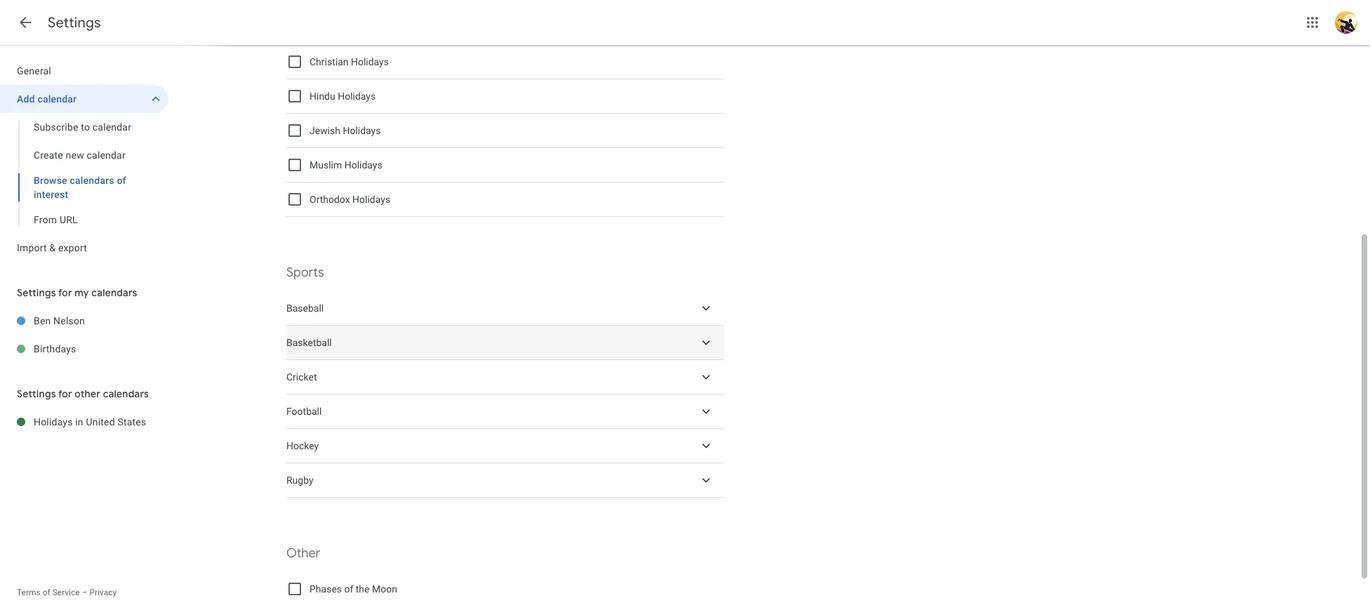 Task type: describe. For each thing, give the bounding box(es) containing it.
&
[[49, 242, 56, 254]]

baseball tree item
[[287, 291, 725, 326]]

settings for settings
[[48, 14, 101, 32]]

holidays for muslim holidays
[[345, 159, 383, 171]]

states
[[118, 416, 146, 428]]

jewish holidays
[[310, 125, 381, 136]]

football tree item
[[287, 395, 725, 429]]

import & export
[[17, 242, 87, 254]]

terms
[[17, 588, 41, 598]]

add calendar
[[17, 93, 77, 105]]

settings for other calendars
[[17, 388, 149, 400]]

settings for my calendars
[[17, 287, 137, 299]]

rugby
[[287, 475, 314, 486]]

create new calendar
[[34, 150, 126, 161]]

calendars for other
[[103, 388, 149, 400]]

settings for settings for my calendars
[[17, 287, 56, 299]]

calendar for subscribe to calendar
[[93, 121, 131, 133]]

holidays inside holidays in united states link
[[34, 416, 73, 428]]

to
[[81, 121, 90, 133]]

settings for settings for other calendars
[[17, 388, 56, 400]]

basketball
[[287, 337, 332, 348]]

url
[[60, 214, 78, 225]]

holidays in united states tree item
[[0, 408, 169, 436]]

ben nelson
[[34, 315, 85, 327]]

muslim holidays
[[310, 159, 383, 171]]

of for phases of the moon
[[344, 584, 353, 595]]

holidays for jewish holidays
[[343, 125, 381, 136]]

hockey tree item
[[287, 429, 725, 464]]

birthdays
[[34, 343, 76, 355]]

united
[[86, 416, 115, 428]]

christian
[[310, 56, 349, 67]]

terms of service link
[[17, 588, 80, 598]]

browse calendars of interest
[[34, 175, 126, 200]]

moon
[[372, 584, 397, 595]]

tree containing general
[[0, 57, 169, 262]]

the
[[356, 584, 370, 595]]

go back image
[[17, 14, 34, 31]]

import
[[17, 242, 47, 254]]

holidays for hindu holidays
[[338, 91, 376, 102]]

birthdays tree item
[[0, 335, 169, 363]]

phases
[[310, 584, 342, 595]]

holidays for orthodox holidays
[[353, 194, 391, 205]]

cricket
[[287, 372, 317, 383]]

new
[[66, 150, 84, 161]]

phases of the moon
[[310, 584, 397, 595]]

jewish
[[310, 125, 341, 136]]

calendars inside "browse calendars of interest"
[[70, 175, 114, 186]]

of inside "browse calendars of interest"
[[117, 175, 126, 186]]

muslim
[[310, 159, 342, 171]]

in
[[75, 416, 83, 428]]

from
[[34, 214, 57, 225]]

hindu holidays
[[310, 91, 376, 102]]

cricket tree item
[[287, 360, 725, 395]]

–
[[82, 588, 87, 598]]

browse
[[34, 175, 67, 186]]

subscribe
[[34, 121, 78, 133]]

nelson
[[53, 315, 85, 327]]

holidays in united states link
[[34, 408, 169, 436]]



Task type: locate. For each thing, give the bounding box(es) containing it.
terms of service – privacy
[[17, 588, 117, 598]]

holidays in united states
[[34, 416, 146, 428]]

hindu
[[310, 91, 335, 102]]

calendar inside tree item
[[38, 93, 77, 105]]

export
[[58, 242, 87, 254]]

holidays right christian
[[351, 56, 389, 67]]

holidays
[[351, 56, 389, 67], [338, 91, 376, 102], [343, 125, 381, 136], [345, 159, 383, 171], [353, 194, 391, 205], [34, 416, 73, 428]]

holidays up orthodox holidays
[[345, 159, 383, 171]]

1 vertical spatial for
[[58, 388, 72, 400]]

settings for my calendars tree
[[0, 307, 169, 363]]

ben
[[34, 315, 51, 327]]

of right terms
[[43, 588, 50, 598]]

orthodox holidays
[[310, 194, 391, 205]]

0 vertical spatial for
[[58, 287, 72, 299]]

1 for from the top
[[58, 287, 72, 299]]

for for my
[[58, 287, 72, 299]]

2 horizontal spatial of
[[344, 584, 353, 595]]

of down create new calendar
[[117, 175, 126, 186]]

basketball tree item
[[287, 326, 725, 360]]

calendar right to
[[93, 121, 131, 133]]

calendar right new
[[87, 150, 126, 161]]

2 vertical spatial settings
[[17, 388, 56, 400]]

from url
[[34, 214, 78, 225]]

baseball
[[287, 303, 324, 314]]

birthdays link
[[34, 335, 169, 363]]

holidays right the hindu
[[338, 91, 376, 102]]

settings right go back icon
[[48, 14, 101, 32]]

0 horizontal spatial of
[[43, 588, 50, 598]]

calendars down create new calendar
[[70, 175, 114, 186]]

for
[[58, 287, 72, 299], [58, 388, 72, 400]]

2 vertical spatial calendars
[[103, 388, 149, 400]]

calendars
[[70, 175, 114, 186], [91, 287, 137, 299], [103, 388, 149, 400]]

calendar
[[38, 93, 77, 105], [93, 121, 131, 133], [87, 150, 126, 161]]

0 vertical spatial calendars
[[70, 175, 114, 186]]

interest
[[34, 189, 68, 200]]

calendar for create new calendar
[[87, 150, 126, 161]]

calendars for my
[[91, 287, 137, 299]]

2 vertical spatial calendar
[[87, 150, 126, 161]]

subscribe to calendar
[[34, 121, 131, 133]]

create
[[34, 150, 63, 161]]

orthodox
[[310, 194, 350, 205]]

my
[[75, 287, 89, 299]]

service
[[52, 588, 80, 598]]

settings heading
[[48, 14, 101, 32]]

add
[[17, 93, 35, 105]]

1 horizontal spatial of
[[117, 175, 126, 186]]

tree
[[0, 57, 169, 262]]

other
[[75, 388, 101, 400]]

privacy link
[[90, 588, 117, 598]]

football
[[287, 406, 322, 417]]

christian holidays
[[310, 56, 389, 67]]

of
[[117, 175, 126, 186], [344, 584, 353, 595], [43, 588, 50, 598]]

1 vertical spatial calendars
[[91, 287, 137, 299]]

of left the
[[344, 584, 353, 595]]

settings
[[48, 14, 101, 32], [17, 287, 56, 299], [17, 388, 56, 400]]

holidays left 'in'
[[34, 416, 73, 428]]

calendars up states
[[103, 388, 149, 400]]

hockey
[[287, 440, 319, 452]]

of for terms of service – privacy
[[43, 588, 50, 598]]

for left my
[[58, 287, 72, 299]]

group
[[0, 113, 169, 234]]

group containing subscribe to calendar
[[0, 113, 169, 234]]

for left other
[[58, 388, 72, 400]]

settings down birthdays
[[17, 388, 56, 400]]

holidays right jewish
[[343, 125, 381, 136]]

holidays for christian holidays
[[351, 56, 389, 67]]

0 vertical spatial calendar
[[38, 93, 77, 105]]

rugby tree item
[[287, 464, 725, 498]]

calendars right my
[[91, 287, 137, 299]]

other
[[287, 546, 321, 562]]

holidays right orthodox
[[353, 194, 391, 205]]

2 for from the top
[[58, 388, 72, 400]]

add calendar tree item
[[0, 85, 169, 113]]

for for other
[[58, 388, 72, 400]]

sports
[[287, 265, 324, 281]]

0 vertical spatial settings
[[48, 14, 101, 32]]

1 vertical spatial calendar
[[93, 121, 131, 133]]

general
[[17, 65, 51, 77]]

privacy
[[90, 588, 117, 598]]

1 vertical spatial settings
[[17, 287, 56, 299]]

ben nelson tree item
[[0, 307, 169, 335]]

calendar up subscribe
[[38, 93, 77, 105]]

settings up the ben
[[17, 287, 56, 299]]



Task type: vqa. For each thing, say whether or not it's contained in the screenshot.
'Baseball'
yes



